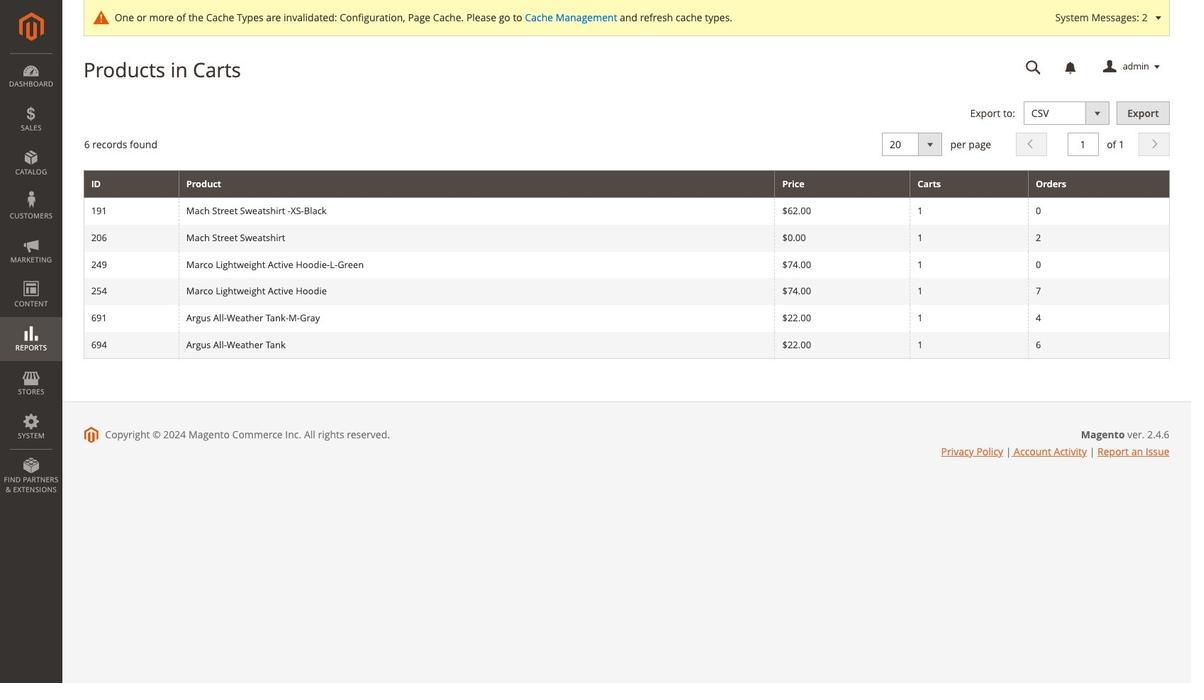 Task type: locate. For each thing, give the bounding box(es) containing it.
None text field
[[1016, 55, 1052, 79]]

menu bar
[[0, 53, 62, 502]]

None text field
[[1068, 132, 1099, 156]]

magento admin panel image
[[19, 12, 44, 41]]



